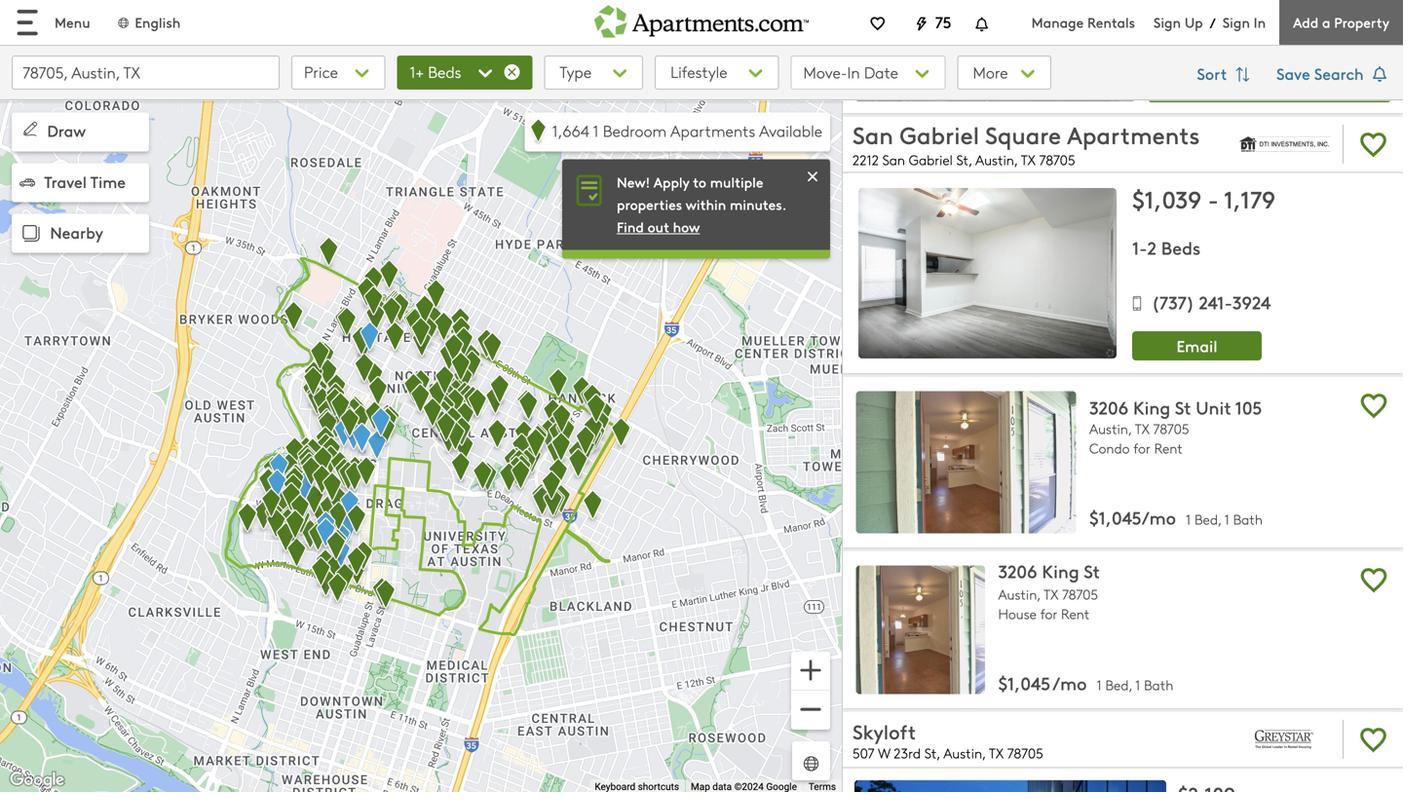 Task type: locate. For each thing, give the bounding box(es) containing it.
w
[[878, 744, 891, 762]]

tx inside the 3206 king st unit 105 austin, tx 78705 condo for rent
[[1135, 420, 1150, 438]]

1 vertical spatial rent
[[1061, 604, 1090, 623]]

1 vertical spatial king
[[1042, 559, 1080, 583]]

apartments.com logo image
[[594, 0, 809, 38]]

st inside 3206 king st austin, tx 78705 house for rent
[[1084, 559, 1100, 583]]

105
[[1235, 395, 1262, 420]]

241-
[[1199, 290, 1233, 314]]

king inside 3206 king st austin, tx 78705 house for rent
[[1042, 559, 1080, 583]]

0 vertical spatial in
[[1254, 13, 1266, 32]]

st down "$1,045/mo"
[[1084, 559, 1100, 583]]

0 horizontal spatial apartments
[[671, 120, 755, 141]]

austin,
[[975, 151, 1018, 169], [1090, 420, 1132, 438], [998, 585, 1041, 603], [944, 744, 986, 762]]

78705 inside san gabriel square apartments 2212 san gabriel st, austin, tx 78705
[[1039, 151, 1075, 169]]

st inside the 3206 king st unit 105 austin, tx 78705 condo for rent
[[1175, 395, 1191, 420]]

0 horizontal spatial in
[[847, 61, 860, 83]]

tx inside skyloft 507 w 23rd st, austin, tx 78705
[[989, 744, 1004, 762]]

beds
[[428, 61, 461, 82], [1161, 235, 1201, 260]]

lifestyle
[[671, 61, 728, 82]]

austin, up condo
[[1090, 420, 1132, 438]]

margin image left draw
[[19, 118, 41, 140]]

23rd
[[894, 744, 921, 762]]

1 vertical spatial beds
[[1161, 235, 1201, 260]]

Location or Point of Interest text field
[[12, 56, 280, 90]]

1 vertical spatial 3206
[[998, 559, 1037, 583]]

for
[[1134, 439, 1151, 458], [1041, 604, 1058, 623]]

st, right 23rd
[[925, 744, 940, 762]]

king inside the 3206 king st unit 105 austin, tx 78705 condo for rent
[[1133, 395, 1171, 420]]

3924
[[1233, 290, 1271, 314]]

1 horizontal spatial apartments
[[1067, 118, 1200, 151]]

0 horizontal spatial bath
[[1144, 676, 1174, 694]]

beds right the 1+ in the top left of the page
[[428, 61, 461, 82]]

1 vertical spatial bed,
[[1106, 676, 1132, 694]]

sign right the /
[[1223, 13, 1250, 32]]

3206 king st unit 105 austin, tx 78705 condo for rent
[[1090, 395, 1262, 458]]

tx
[[1021, 151, 1036, 169], [1135, 420, 1150, 438], [1044, 585, 1058, 603], [989, 744, 1004, 762]]

507
[[853, 744, 875, 762]]

beds right '2'
[[1161, 235, 1201, 260]]

in left add
[[1254, 13, 1266, 32]]

king for austin,
[[1042, 559, 1080, 583]]

0 horizontal spatial king
[[1042, 559, 1080, 583]]

google image
[[5, 768, 69, 792]]

minutes.
[[730, 195, 787, 214]]

1 horizontal spatial bath
[[1233, 510, 1263, 528]]

1 vertical spatial for
[[1041, 604, 1058, 623]]

rent right condo
[[1154, 439, 1183, 458]]

apartments up the $1,039 in the top of the page
[[1067, 118, 1200, 151]]

1 horizontal spatial king
[[1133, 395, 1171, 420]]

tx inside san gabriel square apartments 2212 san gabriel st, austin, tx 78705
[[1021, 151, 1036, 169]]

a
[[1322, 13, 1331, 32]]

more button
[[958, 56, 1051, 90]]

apartments up to
[[671, 120, 755, 141]]

3206 inside 3206 king st austin, tx 78705 house for rent
[[998, 559, 1037, 583]]

1 vertical spatial st,
[[925, 744, 940, 762]]

1,664 1 bedroom apartments available
[[552, 120, 822, 141]]

st for austin,
[[1084, 559, 1100, 583]]

1,664
[[552, 120, 590, 141]]

building photo - skyloft image
[[855, 780, 1167, 792]]

bed, inside $1,045 /mo 1 bed, 1 bath
[[1106, 676, 1132, 694]]

sign
[[1154, 13, 1181, 32], [1223, 13, 1250, 32]]

1 horizontal spatial bed,
[[1195, 510, 1222, 528]]

margin image left nearby
[[18, 220, 45, 248]]

st, inside skyloft 507 w 23rd st, austin, tx 78705
[[925, 744, 940, 762]]

menu
[[55, 13, 90, 32]]

move-in date
[[803, 61, 898, 83]]

manage
[[1032, 13, 1084, 32]]

tx left unit
[[1135, 420, 1150, 438]]

tx up /mo
[[1044, 585, 1058, 603]]

0 vertical spatial bath
[[1233, 510, 1263, 528]]

1 horizontal spatial rent
[[1154, 439, 1183, 458]]

3206 inside the 3206 king st unit 105 austin, tx 78705 condo for rent
[[1090, 395, 1129, 420]]

square
[[985, 118, 1061, 151]]

austin, up house
[[998, 585, 1041, 603]]

3206 for 3206 king st unit 105
[[1090, 395, 1129, 420]]

$1,045 /mo 1 bed, 1 bath
[[998, 671, 1174, 695]]

0 horizontal spatial st
[[1084, 559, 1100, 583]]

0 vertical spatial for
[[1134, 439, 1151, 458]]

0 horizontal spatial rent
[[1061, 604, 1090, 623]]

margin image inside draw button
[[19, 118, 41, 140]]

apartments for square
[[1067, 118, 1200, 151]]

bed,
[[1195, 510, 1222, 528], [1106, 676, 1132, 694]]

bath
[[1233, 510, 1263, 528], [1144, 676, 1174, 694]]

0 vertical spatial rent
[[1154, 439, 1183, 458]]

1 sign from the left
[[1154, 13, 1181, 32]]

78705 inside 3206 king st austin, tx 78705 house for rent
[[1062, 585, 1098, 603]]

1 horizontal spatial st,
[[957, 151, 972, 169]]

gabriel
[[900, 118, 979, 151], [909, 151, 953, 169]]

multiple
[[710, 172, 764, 191]]

1 horizontal spatial st
[[1175, 395, 1191, 420]]

bath inside $1,045/mo 1 bed, 1 bath
[[1233, 510, 1263, 528]]

0 horizontal spatial sign
[[1154, 13, 1181, 32]]

training image
[[803, 167, 822, 187]]

0 vertical spatial margin image
[[19, 118, 41, 140]]

apartments inside san gabriel square apartments 2212 san gabriel st, austin, tx 78705
[[1067, 118, 1200, 151]]

how
[[673, 217, 700, 236]]

sort button
[[1187, 56, 1265, 95]]

san
[[853, 118, 894, 151], [882, 151, 905, 169]]

1 horizontal spatial for
[[1134, 439, 1151, 458]]

property
[[1334, 13, 1390, 32]]

1 vertical spatial st
[[1084, 559, 1100, 583]]

0 vertical spatial bed,
[[1195, 510, 1222, 528]]

st left unit
[[1175, 395, 1191, 420]]

st
[[1175, 395, 1191, 420], [1084, 559, 1100, 583]]

75
[[935, 11, 952, 33]]

in left date
[[847, 61, 860, 83]]

rent right house
[[1061, 604, 1090, 623]]

$1,045/mo
[[1090, 505, 1176, 529]]

0 horizontal spatial for
[[1041, 604, 1058, 623]]

date
[[864, 61, 898, 83]]

for inside 3206 king st austin, tx 78705 house for rent
[[1041, 604, 1058, 623]]

0 vertical spatial st
[[1175, 395, 1191, 420]]

0 horizontal spatial bed,
[[1106, 676, 1132, 694]]

apartments
[[1067, 118, 1200, 151], [671, 120, 755, 141]]

1 vertical spatial margin image
[[18, 220, 45, 248]]

1 vertical spatial in
[[847, 61, 860, 83]]

bed, right /mo
[[1106, 676, 1132, 694]]

1 horizontal spatial sign
[[1223, 13, 1250, 32]]

sort
[[1197, 62, 1231, 84]]

margin image
[[19, 118, 41, 140], [18, 220, 45, 248]]

more
[[973, 61, 1012, 83]]

tx up "building photo - skyloft"
[[989, 744, 1004, 762]]

0 vertical spatial st,
[[957, 151, 972, 169]]

apply
[[654, 172, 690, 191]]

0 vertical spatial beds
[[428, 61, 461, 82]]

st,
[[957, 151, 972, 169], [925, 744, 940, 762]]

bed, right "$1,045/mo"
[[1195, 510, 1222, 528]]

manage rentals link
[[1032, 13, 1154, 32]]

1-
[[1132, 235, 1148, 260]]

find out how link
[[617, 217, 700, 236]]

austin, up "building photo - skyloft"
[[944, 744, 986, 762]]

save search
[[1277, 62, 1368, 84]]

1 horizontal spatial 3206
[[1090, 395, 1129, 420]]

price
[[304, 61, 338, 82]]

sign left up
[[1154, 13, 1181, 32]]

2 sign from the left
[[1223, 13, 1250, 32]]

austin, down more button on the right of the page
[[975, 151, 1018, 169]]

3206 up condo
[[1090, 395, 1129, 420]]

for right condo
[[1134, 439, 1151, 458]]

for right house
[[1041, 604, 1058, 623]]

1 vertical spatial bath
[[1144, 676, 1174, 694]]

78705
[[1039, 151, 1075, 169], [1153, 420, 1189, 438], [1062, 585, 1098, 603], [1007, 744, 1043, 762]]

st, left square
[[957, 151, 972, 169]]

rent
[[1154, 439, 1183, 458], [1061, 604, 1090, 623]]

margin image inside nearby link
[[18, 220, 45, 248]]

0 vertical spatial 3206
[[1090, 395, 1129, 420]]

78705 inside skyloft 507 w 23rd st, austin, tx 78705
[[1007, 744, 1043, 762]]

rent inside the 3206 king st unit 105 austin, tx 78705 condo for rent
[[1154, 439, 1183, 458]]

sign in link
[[1223, 13, 1266, 32]]

tx down more button on the right of the page
[[1021, 151, 1036, 169]]

0 horizontal spatial beds
[[428, 61, 461, 82]]

king
[[1133, 395, 1171, 420], [1042, 559, 1080, 583]]

0 vertical spatial king
[[1133, 395, 1171, 420]]

bedroom
[[603, 120, 667, 141]]

3206 up house
[[998, 559, 1037, 583]]

0 horizontal spatial 3206
[[998, 559, 1037, 583]]

add
[[1293, 13, 1319, 32]]

lifestyle button
[[655, 56, 779, 90]]

austin, inside 3206 king st austin, tx 78705 house for rent
[[998, 585, 1041, 603]]

1 horizontal spatial in
[[1254, 13, 1266, 32]]

0 horizontal spatial st,
[[925, 744, 940, 762]]

english
[[135, 13, 181, 32]]

/
[[1210, 13, 1216, 32]]



Task type: vqa. For each thing, say whether or not it's contained in the screenshot.
for within the 3206 King St Austin, TX 78705 House for Rent
yes



Task type: describe. For each thing, give the bounding box(es) containing it.
3206 for 3206 king st
[[998, 559, 1037, 583]]

move-
[[803, 61, 847, 83]]

dti investments, inc image
[[1238, 121, 1331, 168]]

san gabriel square apartments 2212 san gabriel st, austin, tx 78705
[[853, 118, 1200, 169]]

english link
[[116, 13, 181, 32]]

manage rentals sign up / sign in
[[1032, 13, 1266, 32]]

tx inside 3206 king st austin, tx 78705 house for rent
[[1044, 585, 1058, 603]]

austin, inside san gabriel square apartments 2212 san gabriel st, austin, tx 78705
[[975, 151, 1018, 169]]

condo
[[1090, 439, 1130, 458]]

skyloft
[[853, 718, 916, 745]]

$1,045/mo 1 bed, 1 bath
[[1090, 505, 1263, 529]]

nearby
[[50, 221, 103, 243]]

/mo
[[1053, 671, 1087, 695]]

move-in date button
[[791, 56, 946, 90]]

skyloft 507 w 23rd st, austin, tx 78705
[[853, 718, 1043, 762]]

map region
[[0, 0, 954, 792]]

apartments for bedroom
[[671, 120, 755, 141]]

in inside button
[[847, 61, 860, 83]]

email button
[[1132, 331, 1262, 361]]

2
[[1148, 235, 1157, 260]]

available
[[759, 120, 822, 141]]

draw button
[[12, 113, 149, 152]]

out
[[648, 217, 669, 236]]

travel time button
[[12, 163, 149, 202]]

78705 inside the 3206 king st unit 105 austin, tx 78705 condo for rent
[[1153, 420, 1189, 438]]

rent inside 3206 king st austin, tx 78705 house for rent
[[1061, 604, 1090, 623]]

1-2 beds
[[1132, 235, 1201, 260]]

draw
[[47, 120, 86, 141]]

$1,039
[[1132, 183, 1202, 215]]

beds inside button
[[428, 61, 461, 82]]

$1,039 - 1,179
[[1132, 183, 1276, 215]]

type
[[560, 61, 592, 82]]

email
[[1177, 335, 1218, 357]]

price button
[[291, 56, 385, 90]]

1 horizontal spatial beds
[[1161, 235, 1201, 260]]

save
[[1277, 62, 1310, 84]]

add a property
[[1293, 13, 1390, 32]]

(737) 241-3924
[[1152, 290, 1271, 314]]

margin image for draw
[[19, 118, 41, 140]]

san right the 2212
[[882, 151, 905, 169]]

rentals
[[1088, 13, 1135, 32]]

1+ beds button
[[397, 56, 532, 90]]

st for unit
[[1175, 395, 1191, 420]]

st, inside san gabriel square apartments 2212 san gabriel st, austin, tx 78705
[[957, 151, 972, 169]]

travel time
[[44, 170, 126, 192]]

type button
[[544, 56, 643, 90]]

add a property link
[[1280, 0, 1403, 45]]

for inside the 3206 king st unit 105 austin, tx 78705 condo for rent
[[1134, 439, 1151, 458]]

save search button
[[1277, 56, 1392, 95]]

margin image
[[19, 174, 35, 190]]

(737) 241-3924 link
[[1132, 275, 1392, 316]]

greystar real estate partners image
[[1238, 716, 1331, 763]]

-
[[1208, 183, 1219, 215]]

bath inside $1,045 /mo 1 bed, 1 bath
[[1144, 676, 1174, 694]]

find
[[617, 217, 644, 236]]

sign up link
[[1154, 13, 1203, 32]]

1+
[[410, 61, 424, 82]]

time
[[90, 170, 126, 192]]

$1,045
[[998, 671, 1051, 695]]

1+ beds
[[410, 61, 461, 82]]

travel
[[44, 170, 87, 192]]

building photo - 3206 king st image
[[856, 391, 1076, 533]]

3206 king st austin, tx 78705 house for rent
[[998, 559, 1100, 623]]

austin, inside the 3206 king st unit 105 austin, tx 78705 condo for rent
[[1090, 420, 1132, 438]]

bed, inside $1,045/mo 1 bed, 1 bath
[[1195, 510, 1222, 528]]

satellite view image
[[800, 753, 822, 775]]

up
[[1185, 13, 1203, 32]]

interior photo - san gabriel square apartments image
[[859, 188, 1117, 359]]

unit
[[1196, 395, 1231, 420]]

san down move-in date button
[[853, 118, 894, 151]]

margin image for nearby
[[18, 220, 45, 248]]

(737)
[[1152, 290, 1195, 314]]

new! apply to multiple properties within minutes. find out how
[[617, 172, 787, 236]]

in inside manage rentals sign up / sign in
[[1254, 13, 1266, 32]]

within
[[686, 195, 726, 214]]

nearby link
[[12, 214, 149, 253]]

new!
[[617, 172, 650, 191]]

house
[[998, 604, 1037, 623]]

2212
[[853, 151, 879, 169]]

to
[[693, 172, 707, 191]]

building photo - west campus 1 bedroom unit image
[[856, 565, 985, 694]]

menu button
[[0, 0, 106, 45]]

building photo - signature 1909 image
[[855, 0, 1136, 101]]

search
[[1314, 62, 1364, 84]]

austin, inside skyloft 507 w 23rd st, austin, tx 78705
[[944, 744, 986, 762]]

properties
[[617, 195, 682, 214]]

1,179
[[1224, 183, 1276, 215]]

king for unit
[[1133, 395, 1171, 420]]



